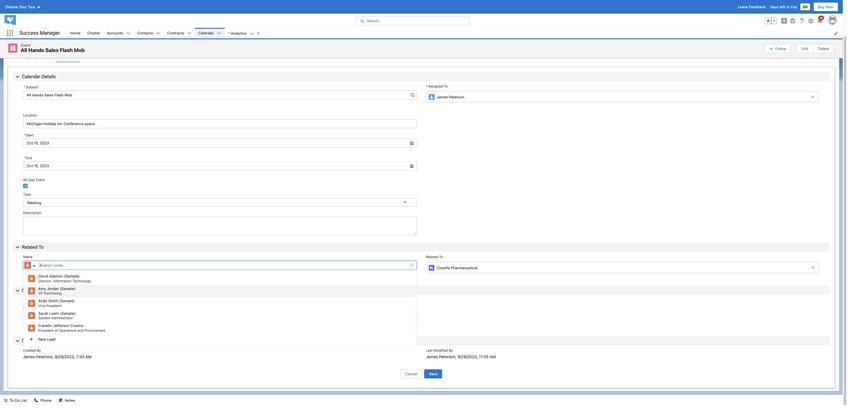 Task type: locate. For each thing, give the bounding box(es) containing it.
1 vertical spatial calendar
[[22, 74, 40, 79]]

0 horizontal spatial am
[[85, 355, 92, 360]]

information for other information
[[35, 288, 58, 293]]

chatter link down accounts list item
[[118, 53, 143, 62]]

(sample) down david adelson (sample) director, information technology
[[60, 287, 76, 291]]

2 vertical spatial information
[[38, 338, 62, 344]]

text default image inside calendar list item
[[217, 31, 221, 35]]

analytics
[[231, 31, 247, 35]]

home
[[70, 31, 81, 35]]

7:30
[[76, 355, 84, 360]]

pharmaceutical
[[451, 266, 478, 270]]

related inside "dropdown button"
[[22, 245, 38, 250]]

list containing home
[[67, 28, 843, 38]]

chatter down accounts list item
[[123, 53, 138, 59]]

2 lead image from the top
[[28, 325, 35, 332]]

system up the created
[[22, 338, 37, 344]]

(sample) inside david adelson (sample) director, information technology
[[64, 274, 80, 279]]

president inside franklin jefferson cresino president of operations and procurement
[[38, 329, 54, 333]]

Description text field
[[23, 217, 417, 235]]

lead image left david
[[28, 276, 35, 282]]

related link
[[87, 53, 111, 62]]

lead
[[47, 337, 55, 342]]

list
[[67, 28, 843, 38]]

in
[[787, 5, 790, 9]]

0 vertical spatial system
[[38, 316, 50, 321]]

1 vertical spatial lead image
[[28, 288, 35, 295]]

* left assigned
[[426, 84, 428, 88]]

1 by from the left
[[37, 349, 41, 353]]

meeting inside the meeting popup button
[[27, 201, 41, 205]]

0 vertical spatial president
[[46, 304, 62, 308]]

0 horizontal spatial event
[[21, 43, 30, 48]]

1 vertical spatial system
[[22, 338, 37, 344]]

0 vertical spatial related to
[[22, 245, 44, 250]]

text default image inside notes button
[[59, 399, 63, 403]]

accounts link
[[104, 28, 127, 38]]

1 horizontal spatial chatter link
[[118, 53, 143, 62]]

0 horizontal spatial related
[[22, 245, 38, 250]]

1 vertical spatial lead image
[[28, 325, 35, 332]]

0 vertical spatial lead image
[[28, 300, 35, 307]]

lead image up reminder
[[28, 288, 35, 295]]

calendar inside dropdown button
[[22, 74, 40, 79]]

0 horizontal spatial text default image
[[217, 31, 221, 35]]

(sample) right smith
[[59, 299, 75, 304]]

text default image left notes at the left bottom
[[59, 399, 63, 403]]

1 am from the left
[[85, 355, 92, 360]]

president down smith
[[46, 304, 62, 308]]

andy smith (sample) vice president
[[38, 299, 75, 308]]

* inside list
[[228, 31, 230, 35]]

details down digest
[[42, 74, 56, 79]]

2 lead image from the top
[[28, 288, 35, 295]]

lead image left sarah
[[28, 313, 35, 320]]

calendar details
[[22, 74, 56, 79]]

1 horizontal spatial calendar
[[198, 31, 214, 35]]

system inside sarah loehr (sample) system administrator
[[38, 316, 50, 321]]

list item
[[225, 28, 263, 38]]

contacts list item
[[134, 28, 164, 38]]

location
[[23, 113, 37, 117]]

,
[[52, 355, 54, 360], [456, 355, 457, 360]]

* left the analytics
[[228, 31, 230, 35]]

* start
[[24, 133, 34, 137]]

am inside created by james peterson , 9/29/2023, 7:30 am
[[85, 355, 92, 360]]

information for system information
[[38, 338, 62, 344]]

11:05
[[479, 355, 489, 360]]

(sample) up technology at the bottom of the page
[[64, 274, 80, 279]]

amy jordan (sample) vp purchasing
[[38, 287, 76, 296]]

chatter link
[[84, 28, 104, 38], [118, 53, 143, 62]]

calendar right contracts list item
[[198, 31, 214, 35]]

franklin
[[38, 324, 52, 328]]

chatter
[[87, 31, 100, 35], [123, 53, 138, 59]]

details
[[60, 53, 75, 59], [42, 74, 56, 79]]

1 horizontal spatial chatter
[[123, 53, 138, 59]]

mob
[[74, 47, 85, 53]]

1 lead image from the top
[[28, 300, 35, 307]]

0 horizontal spatial by
[[37, 349, 41, 353]]

of
[[55, 329, 58, 333]]

1 vertical spatial chatter link
[[118, 53, 143, 62]]

(sample) inside amy jordan (sample) vp purchasing
[[60, 287, 76, 291]]

0 vertical spatial details
[[60, 53, 75, 59]]

am
[[85, 355, 92, 360], [490, 355, 496, 360]]

calendar for calendar details
[[22, 74, 40, 79]]

peterson inside created by james peterson , 9/29/2023, 7:30 am
[[36, 355, 52, 360]]

(sample) inside andy smith (sample) vice president
[[59, 299, 75, 304]]

to do list
[[10, 399, 27, 403]]

(sample) inside sarah loehr (sample) system administrator
[[60, 311, 76, 316]]

related down the accounts "link"
[[91, 53, 107, 59]]

contracts
[[167, 31, 184, 35]]

1 lead image from the top
[[28, 276, 35, 282]]

1 horizontal spatial by
[[449, 349, 453, 353]]

1 horizontal spatial am
[[490, 355, 496, 360]]

2 am from the left
[[490, 355, 496, 360]]

0 vertical spatial lead image
[[28, 276, 35, 282]]

1 horizontal spatial related to
[[426, 255, 443, 259]]

event all hands sales flash mob
[[21, 43, 85, 53]]

trial
[[791, 5, 798, 9]]

0 horizontal spatial chatter
[[87, 31, 100, 35]]

(sample)
[[64, 274, 80, 279], [60, 287, 76, 291], [59, 299, 75, 304], [60, 311, 76, 316]]

text default image left phone
[[34, 399, 38, 403]]

follow
[[776, 46, 787, 51]]

9/29/2023, left 7:30
[[55, 355, 75, 360]]

related down related to "dropdown button"
[[426, 255, 438, 259]]

meeting up description
[[27, 201, 41, 205]]

0 vertical spatial chatter
[[87, 31, 100, 35]]

0 vertical spatial calendar
[[198, 31, 214, 35]]

lead image left vice
[[28, 300, 35, 307]]

sarah
[[38, 311, 48, 316]]

2 , from the left
[[456, 355, 457, 360]]

* left subject
[[24, 85, 25, 89]]

list item containing *
[[225, 28, 263, 38]]

event
[[21, 43, 30, 48], [36, 178, 45, 182]]

1 vertical spatial event
[[36, 178, 45, 182]]

james peterson link
[[428, 92, 819, 102]]

accounts list item
[[104, 28, 134, 38]]

1 horizontal spatial text default image
[[250, 32, 254, 36]]

leads image
[[24, 262, 31, 269]]

0 vertical spatial event
[[21, 43, 30, 48]]

meeting inside meeting digest link
[[13, 53, 30, 59]]

operations
[[59, 329, 77, 333]]

0 horizontal spatial calendar
[[22, 74, 40, 79]]

creslife pharmaceutical
[[437, 266, 478, 270]]

text default image
[[257, 31, 261, 35], [217, 31, 221, 35], [250, 32, 254, 36]]

details inside dropdown button
[[42, 74, 56, 79]]

text default image for calendar
[[217, 31, 221, 35]]

to inside "dropdown button"
[[39, 245, 44, 250]]

1 horizontal spatial ,
[[456, 355, 457, 360]]

2 by from the left
[[449, 349, 453, 353]]

search... button
[[356, 16, 470, 25]]

group
[[765, 17, 777, 24], [765, 44, 835, 54], [23, 132, 417, 148], [23, 155, 417, 170]]

save button
[[425, 370, 443, 379]]

all-
[[23, 178, 29, 182]]

phone button
[[31, 395, 55, 407]]

event right day
[[36, 178, 45, 182]]

(sample) for sarah loehr (sample)
[[60, 311, 76, 316]]

3 lead image from the top
[[28, 313, 35, 320]]

1 vertical spatial details
[[42, 74, 56, 79]]

text default image right the contacts
[[156, 31, 160, 35]]

lead image for franklin
[[28, 325, 35, 332]]

text default image
[[127, 31, 131, 35], [156, 31, 160, 35], [188, 31, 192, 35], [410, 264, 414, 268], [32, 264, 36, 268], [3, 399, 7, 403], [34, 399, 38, 403], [59, 399, 63, 403]]

2 horizontal spatial text default image
[[257, 31, 261, 35]]

1 vertical spatial information
[[35, 288, 58, 293]]

reminder
[[23, 298, 38, 303]]

0 vertical spatial information
[[53, 279, 72, 284]]

andy
[[38, 299, 47, 304]]

lead image
[[28, 300, 35, 307], [28, 325, 35, 332]]

1 9/29/2023, from the left
[[55, 355, 75, 360]]

* end
[[24, 156, 32, 160]]

0 horizontal spatial chatter link
[[84, 28, 104, 38]]

0 horizontal spatial system
[[22, 338, 37, 344]]

text default image right contracts
[[188, 31, 192, 35]]

All-Day Event checkbox
[[23, 184, 28, 188]]

contracts list item
[[164, 28, 195, 38]]

1 horizontal spatial system
[[38, 316, 50, 321]]

related
[[91, 53, 107, 59], [22, 245, 38, 250], [426, 255, 438, 259]]

0 vertical spatial chatter link
[[84, 28, 104, 38]]

, left 11:05
[[456, 355, 457, 360]]

created
[[23, 349, 36, 353]]

details down flash
[[60, 53, 75, 59]]

2 vertical spatial related
[[426, 255, 438, 259]]

1 horizontal spatial details
[[60, 53, 75, 59]]

0 horizontal spatial details
[[42, 74, 56, 79]]

0 vertical spatial meeting
[[13, 53, 30, 59]]

james inside last modified by james peterson , 9/29/2023, 11:05 am
[[426, 355, 438, 360]]

contracts link
[[164, 28, 188, 38]]

name
[[23, 255, 32, 259]]

choose your tour
[[5, 5, 35, 9]]

by right the created
[[37, 349, 41, 353]]

other information button
[[13, 286, 830, 295]]

tour
[[28, 5, 35, 9]]

chatter right home
[[87, 31, 100, 35]]

meeting
[[13, 53, 30, 59], [27, 201, 41, 205]]

1 vertical spatial related to
[[426, 255, 443, 259]]

description
[[23, 211, 42, 215]]

(sample) up administrator at the bottom left of page
[[60, 311, 76, 316]]

0 horizontal spatial ,
[[52, 355, 54, 360]]

text default image inside 'phone' button
[[34, 399, 38, 403]]

feedback
[[749, 5, 766, 9]]

am right 11:05
[[490, 355, 496, 360]]

, inside last modified by james peterson , 9/29/2023, 11:05 am
[[456, 355, 457, 360]]

* left start
[[24, 133, 25, 137]]

contacts link
[[134, 28, 156, 38]]

do
[[15, 399, 20, 403]]

peterson
[[449, 95, 465, 99], [36, 355, 52, 360], [439, 355, 456, 360]]

manager
[[40, 30, 60, 36]]

1 vertical spatial chatter
[[123, 53, 138, 59]]

lead image
[[28, 276, 35, 282], [28, 288, 35, 295], [28, 313, 35, 320]]

day
[[29, 178, 35, 182]]

1 vertical spatial president
[[38, 329, 54, 333]]

text default image inside 'contacts' list item
[[156, 31, 160, 35]]

1 vertical spatial meeting
[[27, 201, 41, 205]]

0 horizontal spatial related to
[[22, 245, 44, 250]]

all-day event
[[23, 178, 45, 182]]

9/29/2023, left 11:05
[[458, 355, 478, 360]]

president down franklin
[[38, 329, 54, 333]]

chatter inside list
[[87, 31, 100, 35]]

None text field
[[23, 161, 417, 170], [22, 313, 220, 323], [23, 161, 417, 170], [22, 313, 220, 323]]

, inside created by james peterson , 9/29/2023, 7:30 am
[[52, 355, 54, 360]]

1 , from the left
[[52, 355, 54, 360]]

1 horizontal spatial 9/29/2023,
[[458, 355, 478, 360]]

related to up creslife
[[426, 255, 443, 259]]

system
[[38, 316, 50, 321], [22, 338, 37, 344]]

am right 7:30
[[85, 355, 92, 360]]

text default image left do
[[3, 399, 7, 403]]

calendar inside list item
[[198, 31, 214, 35]]

chatter link right home
[[84, 28, 104, 38]]

text default image right accounts
[[127, 31, 131, 35]]

james down last
[[426, 355, 438, 360]]

None text field
[[23, 90, 417, 100], [23, 139, 417, 148], [23, 90, 417, 100], [23, 139, 417, 148]]

* for * start
[[24, 133, 25, 137]]

leave feedback link
[[738, 5, 766, 9]]

jefferson
[[53, 324, 69, 328]]

lead image left franklin
[[28, 325, 35, 332]]

9/29/2023, inside last modified by james peterson , 9/29/2023, 11:05 am
[[458, 355, 478, 360]]

0 horizontal spatial 9/29/2023,
[[55, 355, 75, 360]]

meeting down all
[[13, 53, 30, 59]]

purchasing
[[44, 292, 62, 296]]

0 vertical spatial related
[[91, 53, 107, 59]]

* left end
[[24, 156, 25, 160]]

by right the modified
[[449, 349, 453, 353]]

calendar up * subject
[[22, 74, 40, 79]]

related up name
[[22, 245, 38, 250]]

2 9/29/2023, from the left
[[458, 355, 478, 360]]

* for * analytics
[[228, 31, 230, 35]]

days left in trial
[[771, 5, 798, 9]]

james down the created
[[23, 355, 35, 360]]

, down lead
[[52, 355, 54, 360]]

list box
[[23, 270, 417, 347]]

information
[[53, 279, 72, 284], [35, 288, 58, 293], [38, 338, 62, 344]]

follow button
[[765, 44, 792, 53]]

james
[[437, 95, 448, 99], [23, 355, 35, 360], [426, 355, 438, 360]]

amy
[[38, 287, 46, 291]]

2 vertical spatial lead image
[[28, 313, 35, 320]]

system down sarah
[[38, 316, 50, 321]]

system information
[[22, 338, 62, 344]]

(sample) for amy jordan (sample)
[[60, 287, 76, 291]]

lead image for andy
[[28, 300, 35, 307]]

30
[[803, 5, 808, 9]]

event up meeting digest
[[21, 43, 30, 48]]

1 vertical spatial related
[[22, 245, 38, 250]]

related to up name
[[22, 245, 44, 250]]



Task type: vqa. For each thing, say whether or not it's contained in the screenshot.
Meeting inside the popup button
yes



Task type: describe. For each thing, give the bounding box(es) containing it.
administrator
[[51, 316, 73, 321]]

system information button
[[13, 336, 830, 346]]

now
[[826, 5, 834, 9]]

new lead
[[38, 337, 55, 342]]

Location text field
[[23, 119, 417, 128]]

modified
[[434, 349, 448, 353]]

director,
[[38, 279, 52, 284]]

new lead option
[[24, 335, 417, 345]]

calendar details button
[[13, 72, 830, 81]]

text default image right leads icon
[[32, 264, 36, 268]]

save
[[429, 372, 438, 377]]

peterson inside james peterson link
[[449, 95, 465, 99]]

1 horizontal spatial related
[[91, 53, 107, 59]]

created by james peterson , 9/29/2023, 7:30 am
[[23, 349, 92, 360]]

10
[[820, 16, 824, 20]]

calendar list item
[[195, 28, 225, 38]]

digest
[[31, 53, 44, 59]]

related to inside "dropdown button"
[[22, 245, 44, 250]]

james down assigned to at the top right of page
[[437, 95, 448, 99]]

choose your tour button
[[5, 2, 41, 11]]

procurement
[[85, 329, 105, 333]]

choose
[[5, 5, 18, 9]]

group containing follow
[[765, 44, 835, 54]]

(sample) for andy smith (sample)
[[59, 299, 75, 304]]

creslife
[[437, 266, 450, 270]]

edit button
[[798, 44, 813, 53]]

notes
[[65, 399, 75, 403]]

leave
[[738, 5, 748, 9]]

10 button
[[817, 16, 825, 24]]

vice
[[38, 304, 45, 308]]

set
[[39, 298, 45, 303]]

accounts
[[107, 31, 123, 35]]

calendar link
[[195, 28, 217, 38]]

text default image down related to "dropdown button"
[[410, 264, 414, 268]]

all
[[21, 47, 27, 53]]

left
[[780, 5, 786, 9]]

buy
[[819, 5, 825, 9]]

meeting for meeting
[[27, 201, 41, 205]]

end
[[26, 156, 32, 160]]

meeting button
[[23, 198, 417, 207]]

event inside event all hands sales flash mob
[[21, 43, 30, 48]]

cancel button
[[401, 370, 422, 379]]

reminder set
[[23, 298, 45, 303]]

last modified by james peterson , 9/29/2023, 11:05 am
[[426, 349, 496, 360]]

days
[[771, 5, 779, 9]]

meeting digest link
[[8, 53, 49, 62]]

notes button
[[55, 395, 79, 407]]

text default image inside contracts list item
[[188, 31, 192, 35]]

Name text field
[[36, 261, 410, 270]]

2 horizontal spatial related
[[426, 255, 438, 259]]

lead image for david
[[28, 276, 35, 282]]

cancel
[[406, 372, 418, 377]]

lead image for sarah
[[28, 313, 35, 320]]

search...
[[367, 19, 382, 23]]

creslife pharmaceutical link
[[428, 263, 819, 273]]

adelson
[[49, 274, 63, 279]]

* for *
[[426, 84, 428, 88]]

loehr
[[49, 311, 59, 316]]

text default image inside accounts list item
[[127, 31, 131, 35]]

flash
[[60, 47, 73, 53]]

details link
[[55, 53, 80, 62]]

delete
[[819, 46, 830, 51]]

hands
[[28, 47, 44, 53]]

information inside david adelson (sample) director, information technology
[[53, 279, 72, 284]]

* analytics
[[228, 31, 247, 35]]

text default image inside to do list "button"
[[3, 399, 7, 403]]

phone
[[41, 399, 51, 403]]

text default image for *
[[250, 32, 254, 36]]

* for * subject
[[24, 85, 25, 89]]

by inside last modified by james peterson , 9/29/2023, 11:05 am
[[449, 349, 453, 353]]

assigned to
[[428, 84, 448, 88]]

president inside andy smith (sample) vice president
[[46, 304, 62, 308]]

buy now button
[[814, 2, 839, 11]]

calendar for calendar
[[198, 31, 214, 35]]

to inside "button"
[[10, 399, 14, 403]]

am inside last modified by james peterson , 9/29/2023, 11:05 am
[[490, 355, 496, 360]]

james peterson
[[437, 95, 465, 99]]

lead image for amy
[[28, 288, 35, 295]]

last
[[426, 349, 433, 353]]

sarah loehr (sample) system administrator
[[38, 311, 76, 321]]

home link
[[67, 28, 84, 38]]

peterson inside last modified by james peterson , 9/29/2023, 11:05 am
[[439, 355, 456, 360]]

by inside created by james peterson , 9/29/2023, 7:30 am
[[37, 349, 41, 353]]

your
[[19, 5, 27, 9]]

success
[[19, 30, 39, 36]]

type
[[23, 192, 31, 197]]

james inside created by james peterson , 9/29/2023, 7:30 am
[[23, 355, 35, 360]]

1 horizontal spatial event
[[36, 178, 45, 182]]

contacts
[[137, 31, 153, 35]]

(sample) for david adelson (sample)
[[64, 274, 80, 279]]

9/29/2023, inside created by james peterson , 9/29/2023, 7:30 am
[[55, 355, 75, 360]]

other
[[22, 288, 34, 293]]

vp
[[38, 292, 43, 296]]

list box containing david adelson (sample)
[[23, 270, 417, 347]]

system inside dropdown button
[[22, 338, 37, 344]]

success manager
[[19, 30, 60, 36]]

smith
[[48, 299, 58, 304]]

jordan
[[47, 287, 59, 291]]

buy now
[[819, 5, 834, 9]]

* for * end
[[24, 156, 25, 160]]

list
[[21, 399, 27, 403]]

david adelson (sample) director, information technology
[[38, 274, 91, 284]]

meeting for meeting digest
[[13, 53, 30, 59]]

david
[[38, 274, 48, 279]]

edit
[[802, 46, 809, 51]]

cresino
[[70, 324, 84, 328]]

subject
[[26, 85, 38, 89]]

start
[[26, 133, 34, 137]]



